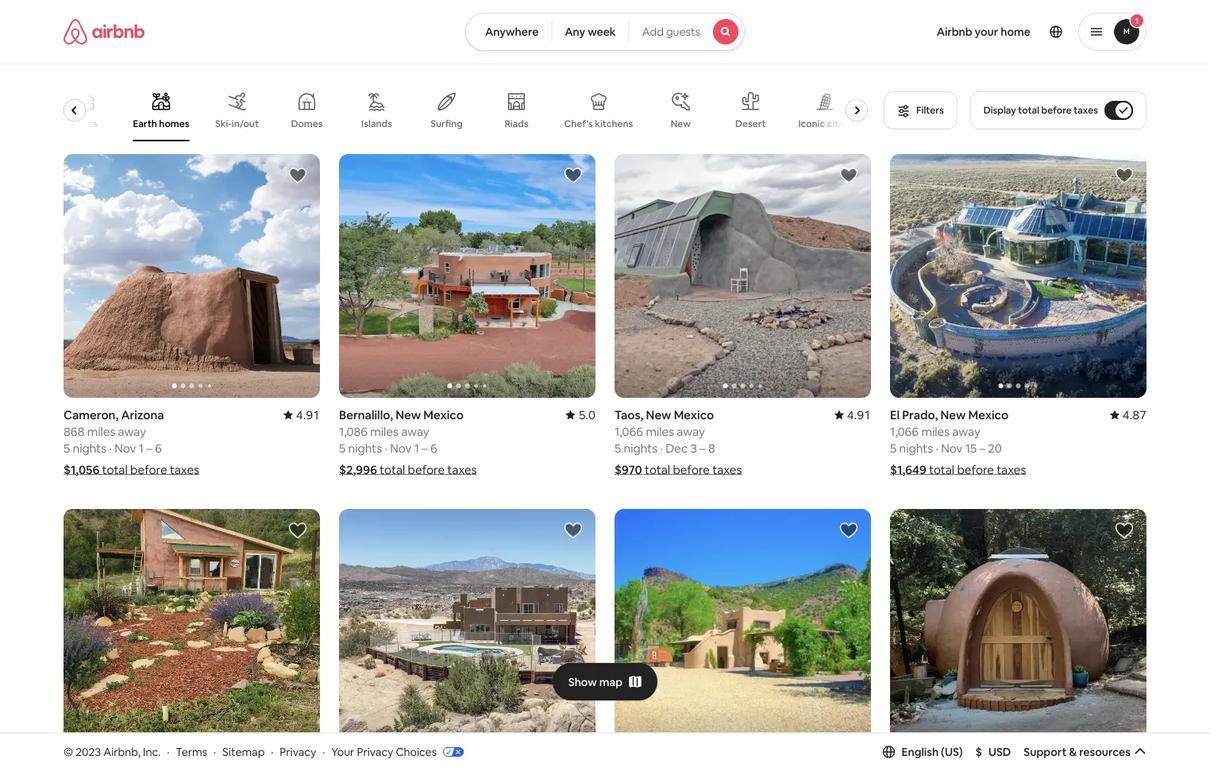 Task type: vqa. For each thing, say whether or not it's contained in the screenshot.


Task type: locate. For each thing, give the bounding box(es) containing it.
miles inside cameron, arizona 868 miles away 5 nights · nov 1 – 6 $1,056 total before taxes
[[87, 424, 115, 439]]

1 inside cameron, arizona 868 miles away 5 nights · nov 1 – 6 $1,056 total before taxes
[[139, 440, 144, 456]]

· left 15
[[936, 440, 939, 456]]

english (us) button
[[883, 745, 963, 759]]

2 horizontal spatial 1
[[1136, 15, 1139, 26]]

3 miles from the left
[[646, 424, 674, 439]]

3 nights from the left
[[624, 440, 658, 456]]

cities
[[828, 117, 852, 130]]

· down cameron,
[[109, 440, 112, 456]]

0 horizontal spatial 4.91
[[296, 407, 320, 422]]

1 inside 1 dropdown button
[[1136, 15, 1139, 26]]

5 inside cameron, arizona 868 miles away 5 nights · nov 1 – 6 $1,056 total before taxes
[[64, 440, 70, 456]]

mexico right bernalillo,
[[424, 407, 464, 422]]

4.91 out of 5 average rating image for taos, new mexico 1,066 miles away 5 nights · dec 3 – 8 $970 total before taxes
[[835, 407, 871, 422]]

nights down 868
[[73, 440, 107, 456]]

2 1,066 from the left
[[890, 424, 919, 439]]

1 horizontal spatial 1,066
[[890, 424, 919, 439]]

3 nov from the left
[[941, 440, 963, 456]]

2 privacy from the left
[[357, 745, 393, 759]]

1 5 from the left
[[64, 440, 70, 456]]

privacy
[[280, 745, 316, 759], [357, 745, 393, 759]]

new right kitchens
[[671, 118, 691, 130]]

5 up $970
[[615, 440, 621, 456]]

6
[[155, 440, 162, 456], [430, 440, 437, 456]]

4 5 from the left
[[890, 440, 897, 456]]

nov
[[115, 440, 136, 456], [390, 440, 412, 456], [941, 440, 963, 456]]

total right $2,996
[[380, 462, 405, 477]]

4.91 out of 5 average rating image left el
[[835, 407, 871, 422]]

away down arizona
[[118, 424, 146, 439]]

5 up $1,649
[[890, 440, 897, 456]]

3 5 from the left
[[615, 440, 621, 456]]

4 nights from the left
[[899, 440, 933, 456]]

anywhere
[[485, 25, 539, 39]]

terms · sitemap · privacy
[[176, 745, 316, 759]]

before inside taos, new mexico 1,066 miles away 5 nights · dec 3 – 8 $970 total before taxes
[[673, 462, 710, 477]]

show
[[568, 675, 597, 689]]

©
[[64, 745, 73, 759]]

1
[[1136, 15, 1139, 26], [139, 440, 144, 456], [414, 440, 419, 456]]

0 horizontal spatial nov
[[115, 440, 136, 456]]

·
[[109, 440, 112, 456], [385, 440, 387, 456], [660, 440, 663, 456], [936, 440, 939, 456], [167, 745, 170, 759], [214, 745, 216, 759], [271, 745, 274, 759], [323, 745, 325, 759]]

4.91 out of 5 average rating image
[[283, 407, 320, 422], [835, 407, 871, 422]]

add to wishlist: bernalillo, new mexico image
[[564, 166, 583, 185]]

· down bernalillo,
[[385, 440, 387, 456]]

–
[[146, 440, 152, 456], [422, 440, 428, 456], [700, 440, 706, 456], [980, 440, 986, 456]]

miles inside taos, new mexico 1,066 miles away 5 nights · dec 3 – 8 $970 total before taxes
[[646, 424, 674, 439]]

nov left 15
[[941, 440, 963, 456]]

total right display on the top of the page
[[1018, 104, 1040, 116]]

3 mexico from the left
[[969, 407, 1009, 422]]

taxes
[[1074, 104, 1098, 116], [170, 462, 199, 477], [447, 462, 477, 477], [713, 462, 742, 477], [997, 462, 1026, 477]]

1 horizontal spatial 4.91
[[847, 407, 871, 422]]

3 away from the left
[[677, 424, 705, 439]]

0 horizontal spatial 1
[[139, 440, 144, 456]]

6 inside cameron, arizona 868 miles away 5 nights · nov 1 – 6 $1,056 total before taxes
[[155, 440, 162, 456]]

2 away from the left
[[401, 424, 429, 439]]

earth homes
[[133, 118, 190, 130]]

2 horizontal spatial nov
[[941, 440, 963, 456]]

islands
[[362, 118, 393, 130]]

miles down bernalillo,
[[370, 424, 399, 439]]

1 horizontal spatial 6
[[430, 440, 437, 456]]

1 nov from the left
[[115, 440, 136, 456]]

miles inside el prado, new mexico 1,066 miles away 5 nights · nov 15 – 20 $1,649 total before taxes
[[922, 424, 950, 439]]

1 mexico from the left
[[424, 407, 464, 422]]

1 horizontal spatial nov
[[390, 440, 412, 456]]

2 horizontal spatial mexico
[[969, 407, 1009, 422]]

1 button
[[1079, 13, 1147, 51]]

0 horizontal spatial 6
[[155, 440, 162, 456]]

5 down 868
[[64, 440, 70, 456]]

total right $1,056
[[102, 462, 128, 477]]

new right the taos,
[[646, 407, 672, 422]]

away inside el prado, new mexico 1,066 miles away 5 nights · nov 15 – 20 $1,649 total before taxes
[[953, 424, 981, 439]]

support
[[1024, 745, 1067, 759]]

1 nights from the left
[[73, 440, 107, 456]]

0 horizontal spatial mexico
[[424, 407, 464, 422]]

choices
[[396, 745, 437, 759]]

nov down bernalillo,
[[390, 440, 412, 456]]

1 horizontal spatial 1
[[414, 440, 419, 456]]

add to wishlist: taos, new mexico image
[[840, 166, 859, 185]]

home
[[1001, 25, 1031, 39]]

before down arizona
[[130, 462, 167, 477]]

mexico inside taos, new mexico 1,066 miles away 5 nights · dec 3 – 8 $970 total before taxes
[[674, 407, 714, 422]]

2 nov from the left
[[390, 440, 412, 456]]

4.91
[[296, 407, 320, 422], [847, 407, 871, 422]]

1 – from the left
[[146, 440, 152, 456]]

airbnb your home
[[937, 25, 1031, 39]]

5 inside taos, new mexico 1,066 miles away 5 nights · dec 3 – 8 $970 total before taxes
[[615, 440, 621, 456]]

before right $2,996
[[408, 462, 445, 477]]

1 miles from the left
[[87, 424, 115, 439]]

1 away from the left
[[118, 424, 146, 439]]

taos, new mexico 1,066 miles away 5 nights · dec 3 – 8 $970 total before taxes
[[615, 407, 742, 477]]

iconic cities
[[799, 117, 852, 130]]

5 down 1,086
[[339, 440, 346, 456]]

miles up the dec
[[646, 424, 674, 439]]

· inside taos, new mexico 1,066 miles away 5 nights · dec 3 – 8 $970 total before taxes
[[660, 440, 663, 456]]

before down 3
[[673, 462, 710, 477]]

before down 15
[[957, 462, 994, 477]]

ski-in/out
[[216, 118, 259, 130]]

$
[[976, 745, 982, 759]]

arizona
[[121, 407, 164, 422]]

add guests button
[[629, 13, 745, 51]]

2 5 from the left
[[339, 440, 346, 456]]

map
[[599, 675, 623, 689]]

airbnb,
[[103, 745, 141, 759]]

1 horizontal spatial privacy
[[357, 745, 393, 759]]

2 6 from the left
[[430, 440, 437, 456]]

1,066
[[615, 424, 643, 439], [890, 424, 919, 439]]

3 – from the left
[[700, 440, 706, 456]]

filters
[[917, 104, 944, 116]]

miles
[[87, 424, 115, 439], [370, 424, 399, 439], [646, 424, 674, 439], [922, 424, 950, 439]]

1 4.91 from the left
[[296, 407, 320, 422]]

mexico
[[424, 407, 464, 422], [674, 407, 714, 422], [969, 407, 1009, 422]]

2 4.91 from the left
[[847, 407, 871, 422]]

surfing
[[431, 118, 463, 130]]

away
[[118, 424, 146, 439], [401, 424, 429, 439], [677, 424, 705, 439], [953, 424, 981, 439]]

add to wishlist: cameron, arizona image
[[288, 166, 307, 185]]

1 horizontal spatial 4.91 out of 5 average rating image
[[835, 407, 871, 422]]

privacy left your
[[280, 745, 316, 759]]

total down the dec
[[645, 462, 670, 477]]

airbnb your home link
[[927, 15, 1040, 48]]

away right 1,086
[[401, 424, 429, 439]]

add
[[642, 25, 664, 39]]

4.91 out of 5 average rating image left bernalillo,
[[283, 407, 320, 422]]

None search field
[[465, 13, 745, 51]]

nights up $1,649
[[899, 440, 933, 456]]

add to wishlist: el prado, new mexico image
[[1115, 166, 1134, 185]]

domes
[[291, 118, 323, 130]]

1 1,066 from the left
[[615, 424, 643, 439]]

miles down the prado,
[[922, 424, 950, 439]]

· left the dec
[[660, 440, 663, 456]]

new right the prado,
[[941, 407, 966, 422]]

8
[[708, 440, 715, 456]]

nights inside el prado, new mexico 1,066 miles away 5 nights · nov 15 – 20 $1,649 total before taxes
[[899, 440, 933, 456]]

bernalillo,
[[339, 407, 393, 422]]

2 nights from the left
[[348, 440, 382, 456]]

add to wishlist: watsonville, california image
[[1115, 521, 1134, 540]]

$1,056
[[64, 462, 100, 477]]

2 4.91 out of 5 average rating image from the left
[[835, 407, 871, 422]]

before inside el prado, new mexico 1,066 miles away 5 nights · nov 15 – 20 $1,649 total before taxes
[[957, 462, 994, 477]]

profile element
[[764, 0, 1147, 64]]

nights
[[73, 440, 107, 456], [348, 440, 382, 456], [624, 440, 658, 456], [899, 440, 933, 456]]

new
[[671, 118, 691, 130], [396, 407, 421, 422], [646, 407, 672, 422], [941, 407, 966, 422]]

1 4.91 out of 5 average rating image from the left
[[283, 407, 320, 422]]

your privacy choices link
[[331, 745, 464, 760]]

nights inside taos, new mexico 1,066 miles away 5 nights · dec 3 – 8 $970 total before taxes
[[624, 440, 658, 456]]

0 horizontal spatial privacy
[[280, 745, 316, 759]]

any
[[565, 25, 586, 39]]

1 6 from the left
[[155, 440, 162, 456]]

– inside cameron, arizona 868 miles away 5 nights · nov 1 – 6 $1,056 total before taxes
[[146, 440, 152, 456]]

away up 3
[[677, 424, 705, 439]]

4.91 left bernalillo,
[[296, 407, 320, 422]]

support & resources
[[1024, 745, 1131, 759]]

before inside button
[[1042, 104, 1072, 116]]

2 – from the left
[[422, 440, 428, 456]]

before right display on the top of the page
[[1042, 104, 1072, 116]]

nights down 1,086
[[348, 440, 382, 456]]

1,066 down el
[[890, 424, 919, 439]]

mexico inside bernalillo, new mexico 1,086 miles away 5 nights · nov 1 – 6 $2,996 total before taxes
[[424, 407, 464, 422]]

yurts
[[74, 118, 98, 130]]

4 miles from the left
[[922, 424, 950, 439]]

· left privacy link
[[271, 745, 274, 759]]

· left your
[[323, 745, 325, 759]]

riads
[[505, 118, 529, 130]]

– inside taos, new mexico 1,066 miles away 5 nights · dec 3 – 8 $970 total before taxes
[[700, 440, 706, 456]]

– inside bernalillo, new mexico 1,086 miles away 5 nights · nov 1 – 6 $2,996 total before taxes
[[422, 440, 428, 456]]

1,066 down the taos,
[[615, 424, 643, 439]]

terms link
[[176, 745, 207, 759]]

nights up $970
[[624, 440, 658, 456]]

mexico up 20
[[969, 407, 1009, 422]]

4.91 for taos, new mexico 1,066 miles away 5 nights · dec 3 – 8 $970 total before taxes
[[847, 407, 871, 422]]

total right $1,649
[[929, 462, 955, 477]]

1 horizontal spatial mexico
[[674, 407, 714, 422]]

support & resources button
[[1024, 745, 1147, 759]]

4 away from the left
[[953, 424, 981, 439]]

nov down arizona
[[115, 440, 136, 456]]

new right bernalillo,
[[396, 407, 421, 422]]

5.0
[[579, 407, 596, 422]]

group
[[63, 79, 875, 141], [64, 154, 320, 398], [339, 154, 596, 398], [615, 154, 871, 398], [890, 154, 1147, 398], [64, 509, 320, 753], [339, 509, 596, 753], [615, 509, 871, 753], [890, 509, 1147, 753]]

privacy right your
[[357, 745, 393, 759]]

0 horizontal spatial 1,066
[[615, 424, 643, 439]]

4.91 left el
[[847, 407, 871, 422]]

mexico up 3
[[674, 407, 714, 422]]

away up 15
[[953, 424, 981, 439]]

4 – from the left
[[980, 440, 986, 456]]

el prado, new mexico 1,066 miles away 5 nights · nov 15 – 20 $1,649 total before taxes
[[890, 407, 1026, 477]]

inc.
[[143, 745, 161, 759]]

0 horizontal spatial 4.91 out of 5 average rating image
[[283, 407, 320, 422]]

2 miles from the left
[[370, 424, 399, 439]]

before
[[1042, 104, 1072, 116], [130, 462, 167, 477], [408, 462, 445, 477], [673, 462, 710, 477], [957, 462, 994, 477]]

1 privacy from the left
[[280, 745, 316, 759]]

nov inside bernalillo, new mexico 1,086 miles away 5 nights · nov 1 – 6 $2,996 total before taxes
[[390, 440, 412, 456]]

your
[[331, 745, 355, 759]]

2 mexico from the left
[[674, 407, 714, 422]]

privacy link
[[280, 745, 316, 759]]

miles down cameron,
[[87, 424, 115, 439]]

– inside el prado, new mexico 1,066 miles away 5 nights · nov 15 – 20 $1,649 total before taxes
[[980, 440, 986, 456]]

prado,
[[902, 407, 938, 422]]



Task type: describe. For each thing, give the bounding box(es) containing it.
add to wishlist: yucca valley, california image
[[564, 521, 583, 540]]

ski-
[[216, 118, 232, 130]]

4.87 out of 5 average rating image
[[1110, 407, 1147, 422]]

taxes inside button
[[1074, 104, 1098, 116]]

display
[[984, 104, 1016, 116]]

1,066 inside el prado, new mexico 1,066 miles away 5 nights · nov 15 – 20 $1,649 total before taxes
[[890, 424, 919, 439]]

total inside cameron, arizona 868 miles away 5 nights · nov 1 – 6 $1,056 total before taxes
[[102, 462, 128, 477]]

new inside bernalillo, new mexico 1,086 miles away 5 nights · nov 1 – 6 $2,996 total before taxes
[[396, 407, 421, 422]]

display total before taxes button
[[970, 91, 1147, 129]]

taxes inside bernalillo, new mexico 1,086 miles away 5 nights · nov 1 – 6 $2,996 total before taxes
[[447, 462, 477, 477]]

nights inside bernalillo, new mexico 1,086 miles away 5 nights · nov 1 – 6 $2,996 total before taxes
[[348, 440, 382, 456]]

away inside cameron, arizona 868 miles away 5 nights · nov 1 – 6 $1,056 total before taxes
[[118, 424, 146, 439]]

· right inc.
[[167, 745, 170, 759]]

1,086
[[339, 424, 368, 439]]

3
[[691, 440, 697, 456]]

desert
[[736, 118, 767, 130]]

sitemap
[[222, 745, 265, 759]]

your privacy choices
[[331, 745, 437, 759]]

sitemap link
[[222, 745, 265, 759]]

earth
[[133, 118, 157, 130]]

add to wishlist: carson, new mexico image
[[840, 521, 859, 540]]

new inside taos, new mexico 1,066 miles away 5 nights · dec 3 – 8 $970 total before taxes
[[646, 407, 672, 422]]

usd
[[989, 745, 1011, 759]]

$1,649
[[890, 462, 927, 477]]

4.87
[[1123, 407, 1147, 422]]

chef's
[[565, 118, 593, 130]]

new inside el prado, new mexico 1,066 miles away 5 nights · nov 15 – 20 $1,649 total before taxes
[[941, 407, 966, 422]]

group containing iconic cities
[[63, 79, 875, 141]]

4.91 for cameron, arizona 868 miles away 5 nights · nov 1 – 6 $1,056 total before taxes
[[296, 407, 320, 422]]

2023
[[76, 745, 101, 759]]

(us)
[[941, 745, 963, 759]]

6 inside bernalillo, new mexico 1,086 miles away 5 nights · nov 1 – 6 $2,996 total before taxes
[[430, 440, 437, 456]]

mexico for 1,066 miles away
[[674, 407, 714, 422]]

kitchens
[[595, 118, 634, 130]]

1 inside bernalillo, new mexico 1,086 miles away 5 nights · nov 1 – 6 $2,996 total before taxes
[[414, 440, 419, 456]]

anywhere button
[[465, 13, 552, 51]]

away inside taos, new mexico 1,066 miles away 5 nights · dec 3 – 8 $970 total before taxes
[[677, 424, 705, 439]]

dec
[[666, 440, 688, 456]]

taos,
[[615, 407, 644, 422]]

none search field containing anywhere
[[465, 13, 745, 51]]

nov inside cameron, arizona 868 miles away 5 nights · nov 1 – 6 $1,056 total before taxes
[[115, 440, 136, 456]]

5.0 out of 5 average rating image
[[566, 407, 596, 422]]

15
[[966, 440, 977, 456]]

bernalillo, new mexico 1,086 miles away 5 nights · nov 1 – 6 $2,996 total before taxes
[[339, 407, 477, 477]]

$ usd
[[976, 745, 1011, 759]]

· right terms link
[[214, 745, 216, 759]]

any week
[[565, 25, 616, 39]]

away inside bernalillo, new mexico 1,086 miles away 5 nights · nov 1 – 6 $2,996 total before taxes
[[401, 424, 429, 439]]

· inside cameron, arizona 868 miles away 5 nights · nov 1 – 6 $1,056 total before taxes
[[109, 440, 112, 456]]

airbnb
[[937, 25, 973, 39]]

show map button
[[553, 663, 658, 701]]

chef's kitchens
[[565, 118, 634, 130]]

el
[[890, 407, 900, 422]]

nights inside cameron, arizona 868 miles away 5 nights · nov 1 – 6 $1,056 total before taxes
[[73, 440, 107, 456]]

· inside bernalillo, new mexico 1,086 miles away 5 nights · nov 1 – 6 $2,996 total before taxes
[[385, 440, 387, 456]]

in/out
[[232, 118, 259, 130]]

filters button
[[884, 91, 958, 129]]

· inside el prado, new mexico 1,066 miles away 5 nights · nov 15 – 20 $1,649 total before taxes
[[936, 440, 939, 456]]

iconic
[[799, 117, 826, 130]]

guests
[[666, 25, 701, 39]]

week
[[588, 25, 616, 39]]

5 inside bernalillo, new mexico 1,086 miles away 5 nights · nov 1 – 6 $2,996 total before taxes
[[339, 440, 346, 456]]

mexico for 1,086 miles away
[[424, 407, 464, 422]]

cameron,
[[64, 407, 119, 422]]

cameron, arizona 868 miles away 5 nights · nov 1 – 6 $1,056 total before taxes
[[64, 407, 199, 477]]

any week button
[[551, 13, 630, 51]]

868
[[64, 424, 84, 439]]

5 inside el prado, new mexico 1,066 miles away 5 nights · nov 15 – 20 $1,649 total before taxes
[[890, 440, 897, 456]]

&
[[1069, 745, 1077, 759]]

your
[[975, 25, 999, 39]]

add guests
[[642, 25, 701, 39]]

mexico inside el prado, new mexico 1,066 miles away 5 nights · nov 15 – 20 $1,649 total before taxes
[[969, 407, 1009, 422]]

$2,996
[[339, 462, 377, 477]]

© 2023 airbnb, inc. ·
[[64, 745, 170, 759]]

total inside bernalillo, new mexico 1,086 miles away 5 nights · nov 1 – 6 $2,996 total before taxes
[[380, 462, 405, 477]]

nov inside el prado, new mexico 1,066 miles away 5 nights · nov 15 – 20 $1,649 total before taxes
[[941, 440, 963, 456]]

taxes inside cameron, arizona 868 miles away 5 nights · nov 1 – 6 $1,056 total before taxes
[[170, 462, 199, 477]]

english
[[902, 745, 939, 759]]

4.91 out of 5 average rating image for cameron, arizona 868 miles away 5 nights · nov 1 – 6 $1,056 total before taxes
[[283, 407, 320, 422]]

add to wishlist: mancos, colorado image
[[288, 521, 307, 540]]

before inside bernalillo, new mexico 1,086 miles away 5 nights · nov 1 – 6 $2,996 total before taxes
[[408, 462, 445, 477]]

terms
[[176, 745, 207, 759]]

show map
[[568, 675, 623, 689]]

$970
[[615, 462, 642, 477]]

english (us)
[[902, 745, 963, 759]]

20
[[988, 440, 1002, 456]]

1,066 inside taos, new mexico 1,066 miles away 5 nights · dec 3 – 8 $970 total before taxes
[[615, 424, 643, 439]]

taxes inside el prado, new mexico 1,066 miles away 5 nights · nov 15 – 20 $1,649 total before taxes
[[997, 462, 1026, 477]]

total inside el prado, new mexico 1,066 miles away 5 nights · nov 15 – 20 $1,649 total before taxes
[[929, 462, 955, 477]]

taxes inside taos, new mexico 1,066 miles away 5 nights · dec 3 – 8 $970 total before taxes
[[713, 462, 742, 477]]

miles inside bernalillo, new mexico 1,086 miles away 5 nights · nov 1 – 6 $2,996 total before taxes
[[370, 424, 399, 439]]

resources
[[1079, 745, 1131, 759]]

total inside button
[[1018, 104, 1040, 116]]

homes
[[160, 118, 190, 130]]

before inside cameron, arizona 868 miles away 5 nights · nov 1 – 6 $1,056 total before taxes
[[130, 462, 167, 477]]

total inside taos, new mexico 1,066 miles away 5 nights · dec 3 – 8 $970 total before taxes
[[645, 462, 670, 477]]

display total before taxes
[[984, 104, 1098, 116]]



